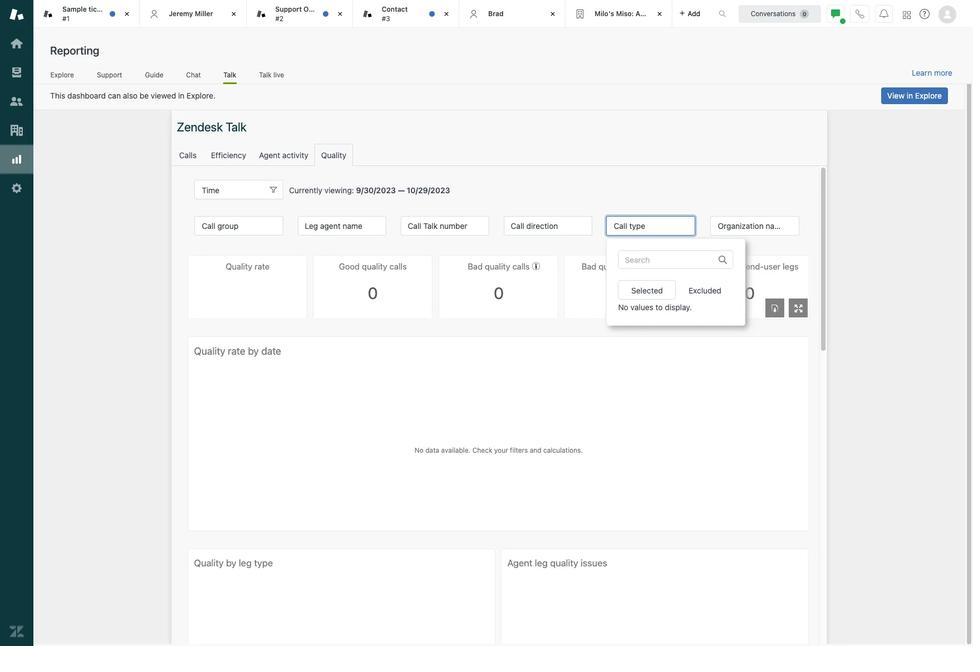 Task type: locate. For each thing, give the bounding box(es) containing it.
1 horizontal spatial talk
[[259, 71, 272, 79]]

0 vertical spatial explore
[[50, 71, 74, 79]]

3 tab from the left
[[566, 0, 673, 28]]

customers image
[[9, 94, 24, 109]]

learn more
[[913, 68, 953, 77]]

4 close image from the left
[[441, 8, 452, 20]]

talk
[[224, 71, 237, 79], [259, 71, 272, 79]]

this dashboard can also be viewed in explore.
[[50, 91, 216, 100]]

in right view
[[908, 91, 914, 100]]

in right the viewed
[[178, 91, 185, 100]]

can
[[108, 91, 121, 100]]

admin image
[[9, 181, 24, 196]]

0 horizontal spatial support
[[97, 71, 122, 79]]

2 talk from the left
[[259, 71, 272, 79]]

1 horizontal spatial support
[[276, 5, 302, 13]]

in
[[178, 91, 185, 100], [908, 91, 914, 100]]

#2
[[276, 14, 284, 23]]

2 in from the left
[[908, 91, 914, 100]]

explore
[[50, 71, 74, 79], [916, 91, 943, 100]]

chat link
[[186, 71, 201, 82]]

explore link
[[50, 71, 74, 82]]

support inside support link
[[97, 71, 122, 79]]

1 talk from the left
[[224, 71, 237, 79]]

#1 tab
[[33, 0, 140, 28]]

1 tab from the left
[[247, 0, 353, 28]]

1 horizontal spatial explore
[[916, 91, 943, 100]]

contact
[[382, 5, 408, 13]]

1 horizontal spatial in
[[908, 91, 914, 100]]

support outreach #2
[[276, 5, 334, 23]]

talk for talk link
[[224, 71, 237, 79]]

2 tab from the left
[[353, 0, 460, 28]]

contact #3
[[382, 5, 408, 23]]

explore down learn more link
[[916, 91, 943, 100]]

1 vertical spatial explore
[[916, 91, 943, 100]]

tab containing contact
[[353, 0, 460, 28]]

close image inside brad tab
[[548, 8, 559, 20]]

support up #2
[[276, 5, 302, 13]]

support inside the support outreach #2
[[276, 5, 302, 13]]

close image inside #1 tab
[[122, 8, 133, 20]]

main element
[[0, 0, 33, 646]]

view in explore
[[888, 91, 943, 100]]

tab
[[247, 0, 353, 28], [353, 0, 460, 28], [566, 0, 673, 28]]

talk right chat
[[224, 71, 237, 79]]

support up can
[[97, 71, 122, 79]]

close image
[[122, 8, 133, 20], [228, 8, 239, 20], [335, 8, 346, 20], [441, 8, 452, 20], [548, 8, 559, 20], [654, 8, 666, 20]]

add
[[688, 9, 701, 18]]

outreach
[[304, 5, 334, 13]]

support
[[276, 5, 302, 13], [97, 71, 122, 79]]

tab containing support outreach
[[247, 0, 353, 28]]

0 horizontal spatial in
[[178, 91, 185, 100]]

0 vertical spatial support
[[276, 5, 302, 13]]

support for support outreach #2
[[276, 5, 302, 13]]

talk left live
[[259, 71, 272, 79]]

dashboard
[[67, 91, 106, 100]]

2 close image from the left
[[228, 8, 239, 20]]

jeremy
[[169, 9, 193, 18]]

zendesk support image
[[9, 7, 24, 22]]

1 close image from the left
[[122, 8, 133, 20]]

live
[[274, 71, 284, 79]]

button displays agent's chat status as online. image
[[832, 9, 841, 18]]

guide
[[145, 71, 164, 79]]

0 horizontal spatial explore
[[50, 71, 74, 79]]

add button
[[673, 0, 708, 27]]

chat
[[186, 71, 201, 79]]

0 horizontal spatial talk
[[224, 71, 237, 79]]

5 close image from the left
[[548, 8, 559, 20]]

learn
[[913, 68, 933, 77]]

view in explore button
[[882, 87, 949, 104]]

explore up this
[[50, 71, 74, 79]]

1 vertical spatial support
[[97, 71, 122, 79]]



Task type: describe. For each thing, give the bounding box(es) containing it.
organizations image
[[9, 123, 24, 138]]

reporting image
[[9, 152, 24, 167]]

brad
[[489, 9, 504, 18]]

view
[[888, 91, 905, 100]]

explore inside view in explore button
[[916, 91, 943, 100]]

learn more link
[[913, 68, 953, 78]]

reporting
[[50, 44, 99, 57]]

views image
[[9, 65, 24, 80]]

notifications image
[[880, 9, 889, 18]]

support link
[[97, 71, 123, 82]]

explore inside explore link
[[50, 71, 74, 79]]

viewed
[[151, 91, 176, 100]]

6 close image from the left
[[654, 8, 666, 20]]

be
[[140, 91, 149, 100]]

in inside button
[[908, 91, 914, 100]]

talk for talk live
[[259, 71, 272, 79]]

get started image
[[9, 36, 24, 51]]

get help image
[[920, 9, 931, 19]]

zendesk image
[[9, 625, 24, 639]]

more
[[935, 68, 953, 77]]

#1
[[62, 14, 70, 23]]

guide link
[[145, 71, 164, 82]]

zendesk products image
[[904, 11, 912, 19]]

1 in from the left
[[178, 91, 185, 100]]

talk live
[[259, 71, 284, 79]]

talk live link
[[259, 71, 285, 82]]

support for support
[[97, 71, 122, 79]]

3 close image from the left
[[335, 8, 346, 20]]

this
[[50, 91, 65, 100]]

conversations button
[[739, 5, 822, 23]]

brad tab
[[460, 0, 566, 28]]

explore.
[[187, 91, 216, 100]]

jeremy miller tab
[[140, 0, 247, 28]]

talk link
[[224, 71, 237, 84]]

#3
[[382, 14, 391, 23]]

tabs tab list
[[33, 0, 708, 28]]

conversations
[[751, 9, 796, 18]]

close image inside 'jeremy miller' tab
[[228, 8, 239, 20]]

also
[[123, 91, 138, 100]]

miller
[[195, 9, 213, 18]]

jeremy miller
[[169, 9, 213, 18]]



Task type: vqa. For each thing, say whether or not it's contained in the screenshot.
talk link's Talk
yes



